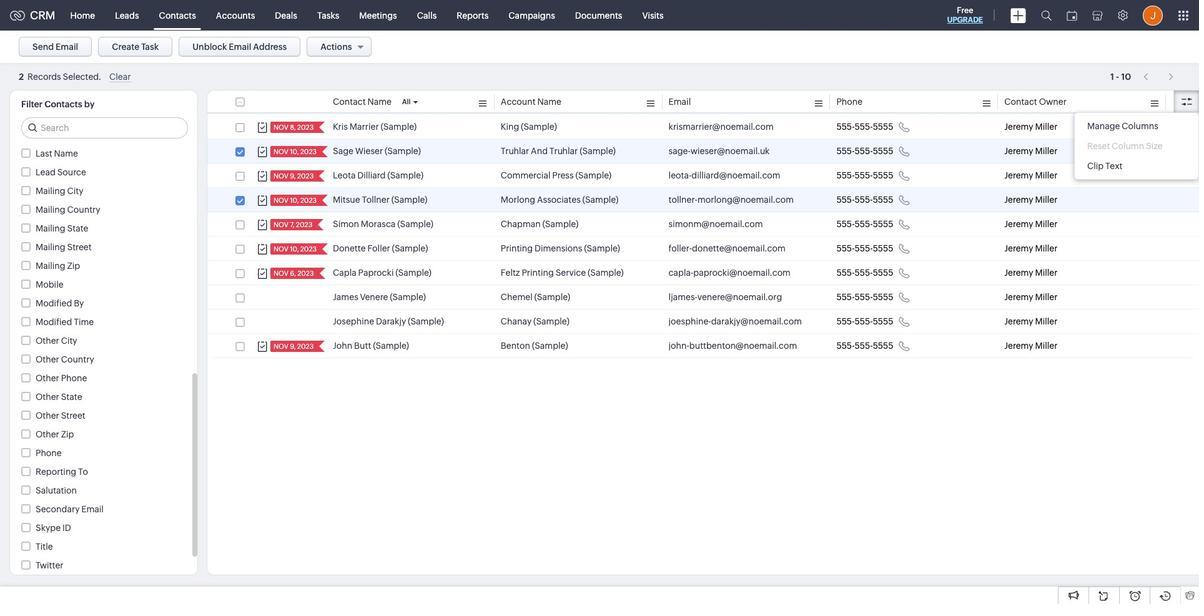 Task type: describe. For each thing, give the bounding box(es) containing it.
5 jeremy miller from the top
[[1005, 219, 1058, 229]]

title
[[36, 542, 53, 552]]

upgrade
[[948, 16, 984, 24]]

1 - 10
[[1111, 72, 1132, 82]]

2023 for leota
[[297, 172, 314, 180]]

morlong associates (sample)
[[501, 195, 619, 205]]

filter contacts by
[[21, 99, 95, 109]]

create task
[[112, 42, 159, 52]]

sage-wieser@noemail.uk
[[669, 146, 770, 156]]

state for mailing state
[[67, 224, 88, 234]]

555-555-5555 for darakjy@noemail.com
[[837, 317, 894, 327]]

(sample) down all
[[381, 122, 417, 132]]

nov 10, 2023 link for donette
[[271, 244, 318, 255]]

profile element
[[1136, 0, 1171, 30]]

columns
[[1123, 121, 1159, 131]]

john-
[[669, 341, 690, 351]]

ljames-venere@noemail.org
[[669, 292, 783, 302]]

jeremy miller for buttbenton@noemail.com
[[1005, 341, 1058, 351]]

sage-wieser@noemail.uk link
[[669, 145, 770, 157]]

jeremy miller for morlong@noemail.com
[[1005, 195, 1058, 205]]

modified for modified by
[[36, 299, 72, 309]]

jeremy miller for darakjy@noemail.com
[[1005, 317, 1058, 327]]

unblock email address button
[[179, 37, 301, 57]]

mitsue tollner (sample)
[[333, 195, 428, 205]]

mailing city
[[36, 186, 83, 196]]

send email
[[32, 42, 78, 52]]

(sample) right "dilliard"
[[388, 171, 424, 181]]

miller for wieser@noemail.uk
[[1036, 146, 1058, 156]]

king (sample)
[[501, 122, 557, 132]]

leads link
[[105, 0, 149, 30]]

leota-
[[669, 171, 692, 181]]

logo image
[[10, 10, 25, 20]]

jeremy miller for paprocki@noemail.com
[[1005, 268, 1058, 278]]

capla paprocki (sample)
[[333, 268, 432, 278]]

dilliard
[[358, 171, 386, 181]]

modified time
[[36, 317, 94, 327]]

5555 for dilliard@noemail.com
[[873, 171, 894, 181]]

jeremy for darakjy@noemail.com
[[1005, 317, 1034, 327]]

0 vertical spatial phone
[[837, 97, 863, 107]]

email for secondary email
[[81, 505, 104, 515]]

1 jeremy miller from the top
[[1005, 122, 1058, 132]]

zip for other zip
[[61, 430, 74, 440]]

state for other state
[[61, 392, 82, 402]]

modified by
[[36, 299, 84, 309]]

simonm@noemail.com
[[669, 219, 763, 229]]

7,
[[290, 221, 295, 229]]

other for other street
[[36, 411, 59, 421]]

truhlar and truhlar (sample)
[[501, 146, 616, 156]]

(sample) up commercial press (sample)
[[580, 146, 616, 156]]

(sample) up printing dimensions (sample) link
[[543, 219, 579, 229]]

10, for donette
[[290, 246, 299, 253]]

john butt (sample)
[[333, 341, 409, 351]]

by
[[84, 99, 95, 109]]

address
[[253, 42, 287, 52]]

mobile
[[36, 280, 63, 290]]

miller for donette@noemail.com
[[1036, 244, 1058, 254]]

2023 for capla
[[298, 270, 314, 277]]

morlong
[[501, 195, 536, 205]]

josephine
[[333, 317, 374, 327]]

other for other zip
[[36, 430, 59, 440]]

simon morasca (sample)
[[333, 219, 434, 229]]

555-555-5555 for venere@noemail.org
[[837, 292, 894, 302]]

visits
[[643, 10, 664, 20]]

nov 9, 2023 for john butt (sample)
[[274, 343, 314, 351]]

darakjy
[[376, 317, 406, 327]]

555-555-5555 for dilliard@noemail.com
[[837, 171, 894, 181]]

5555 for buttbenton@noemail.com
[[873, 341, 894, 351]]

(sample) right morasca
[[398, 219, 434, 229]]

last
[[36, 149, 52, 159]]

benton (sample) link
[[501, 340, 568, 352]]

printing dimensions (sample) link
[[501, 242, 621, 255]]

(sample) down chanay (sample) link
[[532, 341, 568, 351]]

printing dimensions (sample)
[[501, 244, 621, 254]]

2 truhlar from the left
[[550, 146, 578, 156]]

selected.
[[63, 72, 101, 82]]

by
[[74, 299, 84, 309]]

create menu element
[[1004, 0, 1034, 30]]

jeremy for paprocki@noemail.com
[[1005, 268, 1034, 278]]

josephine darakjy (sample)
[[333, 317, 444, 327]]

nov for leota dilliard (sample)
[[274, 172, 289, 180]]

chemel (sample) link
[[501, 291, 571, 304]]

nov 7, 2023
[[274, 221, 313, 229]]

jeremy for donette@noemail.com
[[1005, 244, 1034, 254]]

5 555-555-5555 from the top
[[837, 219, 894, 229]]

other street
[[36, 411, 85, 421]]

search element
[[1034, 0, 1060, 31]]

street for mailing street
[[67, 242, 92, 252]]

nov for simon morasca (sample)
[[274, 221, 289, 229]]

country for other country
[[61, 355, 94, 365]]

(sample) down 'darakjy'
[[373, 341, 409, 351]]

mitsue tollner (sample) link
[[333, 194, 428, 206]]

1 vertical spatial printing
[[522, 268, 554, 278]]

row group containing kris marrier (sample)
[[207, 115, 1200, 359]]

send email button
[[19, 37, 92, 57]]

nov 6, 2023
[[274, 270, 314, 277]]

1 555-555-5555 from the top
[[837, 122, 894, 132]]

jeremy for buttbenton@noemail.com
[[1005, 341, 1034, 351]]

reports link
[[447, 0, 499, 30]]

555-555-5555 for morlong@noemail.com
[[837, 195, 894, 205]]

commercial press (sample) link
[[501, 169, 612, 182]]

nov for kris marrier (sample)
[[274, 124, 289, 131]]

2023 for mitsue
[[300, 197, 317, 204]]

dilliard@noemail.com
[[692, 171, 781, 181]]

feltz
[[501, 268, 520, 278]]

chapman (sample) link
[[501, 218, 579, 231]]

capla
[[333, 268, 357, 278]]

5555 for donette@noemail.com
[[873, 244, 894, 254]]

1 vertical spatial phone
[[61, 374, 87, 384]]

city for other city
[[61, 336, 77, 346]]

krismarrier@noemail.com link
[[669, 121, 774, 133]]

0 horizontal spatial contacts
[[45, 99, 82, 109]]

leota
[[333, 171, 356, 181]]

jeremy miller for venere@noemail.org
[[1005, 292, 1058, 302]]

venere
[[360, 292, 388, 302]]

skype id
[[36, 524, 71, 534]]

kris
[[333, 122, 348, 132]]

tollner-morlong@noemail.com link
[[669, 194, 794, 206]]

(sample) up the service
[[585, 244, 621, 254]]

nov for mitsue tollner (sample)
[[274, 197, 289, 204]]

5 jeremy from the top
[[1005, 219, 1034, 229]]

chemel
[[501, 292, 533, 302]]

tasks link
[[307, 0, 350, 30]]

mailing country
[[36, 205, 100, 215]]

secondary
[[36, 505, 80, 515]]

(sample) right associates
[[583, 195, 619, 205]]

555-555-5555 for donette@noemail.com
[[837, 244, 894, 254]]

nov 10, 2023 for mitsue tollner (sample)
[[274, 197, 317, 204]]

nov 10, 2023 for donette foller (sample)
[[274, 246, 317, 253]]

5555 for paprocki@noemail.com
[[873, 268, 894, 278]]

buttbenton@noemail.com
[[690, 341, 798, 351]]

(sample) down feltz printing service (sample)
[[535, 292, 571, 302]]

mailing for mailing zip
[[36, 261, 65, 271]]

chanay
[[501, 317, 532, 327]]

actions
[[321, 42, 352, 52]]

mailing street
[[36, 242, 92, 252]]

1 5555 from the top
[[873, 122, 894, 132]]

king
[[501, 122, 520, 132]]

5555 for darakjy@noemail.com
[[873, 317, 894, 327]]

accounts
[[216, 10, 255, 20]]

10, for mitsue
[[290, 197, 299, 204]]

555-555-5555 for wieser@noemail.uk
[[837, 146, 894, 156]]

benton (sample)
[[501, 341, 568, 351]]

2023 for john
[[297, 343, 314, 351]]

modified for modified time
[[36, 317, 72, 327]]

free
[[958, 6, 974, 15]]

country for mailing country
[[67, 205, 100, 215]]

zip for mailing zip
[[67, 261, 80, 271]]

simonm@noemail.com link
[[669, 218, 763, 231]]

john butt (sample) link
[[333, 340, 409, 352]]

9, for john
[[290, 343, 296, 351]]

ljames-venere@noemail.org link
[[669, 291, 783, 304]]

account name
[[501, 97, 562, 107]]

2023 for donette
[[300, 246, 317, 253]]

5555 for venere@noemail.org
[[873, 292, 894, 302]]

(sample) down chemel (sample)
[[534, 317, 570, 327]]

jeremy miller for wieser@noemail.uk
[[1005, 146, 1058, 156]]

jeremy for dilliard@noemail.com
[[1005, 171, 1034, 181]]

(sample) right the press
[[576, 171, 612, 181]]

nov 9, 2023 for leota dilliard (sample)
[[274, 172, 314, 180]]

search image
[[1042, 10, 1052, 21]]

paprocki
[[358, 268, 394, 278]]

5 5555 from the top
[[873, 219, 894, 229]]

5555 for wieser@noemail.uk
[[873, 146, 894, 156]]

skype
[[36, 524, 61, 534]]

tollner-morlong@noemail.com
[[669, 195, 794, 205]]



Task type: locate. For each thing, give the bounding box(es) containing it.
9 jeremy miller from the top
[[1005, 317, 1058, 327]]

0 vertical spatial state
[[67, 224, 88, 234]]

contact name
[[333, 97, 392, 107]]

7 5555 from the top
[[873, 268, 894, 278]]

0 vertical spatial modified
[[36, 299, 72, 309]]

dimensions
[[535, 244, 583, 254]]

4 jeremy miller from the top
[[1005, 195, 1058, 205]]

truhlar left "and"
[[501, 146, 530, 156]]

nov 8, 2023 link
[[271, 122, 315, 133]]

(sample) up "and"
[[521, 122, 557, 132]]

nov for donette foller (sample)
[[274, 246, 289, 253]]

4 nov from the top
[[274, 197, 289, 204]]

5 nov from the top
[[274, 221, 289, 229]]

mailing for mailing street
[[36, 242, 65, 252]]

nov for john butt (sample)
[[274, 343, 289, 351]]

1 vertical spatial state
[[61, 392, 82, 402]]

state down mailing country
[[67, 224, 88, 234]]

1 modified from the top
[[36, 299, 72, 309]]

0 vertical spatial street
[[67, 242, 92, 252]]

2 jeremy miller from the top
[[1005, 146, 1058, 156]]

accounts link
[[206, 0, 265, 30]]

mailing up mailing zip
[[36, 242, 65, 252]]

nov 9, 2023 down nov 8, 2023
[[274, 172, 314, 180]]

documents
[[576, 10, 623, 20]]

feltz printing service (sample)
[[501, 268, 624, 278]]

contact up kris at top
[[333, 97, 366, 107]]

3 555-555-5555 from the top
[[837, 171, 894, 181]]

capla-paprocki@noemail.com
[[669, 268, 791, 278]]

2023 left leota
[[297, 172, 314, 180]]

mailing zip
[[36, 261, 80, 271]]

5555
[[873, 122, 894, 132], [873, 146, 894, 156], [873, 171, 894, 181], [873, 195, 894, 205], [873, 219, 894, 229], [873, 244, 894, 254], [873, 268, 894, 278], [873, 292, 894, 302], [873, 317, 894, 327], [873, 341, 894, 351]]

7 miller from the top
[[1036, 268, 1058, 278]]

4 555-555-5555 from the top
[[837, 195, 894, 205]]

10 jeremy miller from the top
[[1005, 341, 1058, 351]]

8 nov from the top
[[274, 343, 289, 351]]

street down 'other state'
[[61, 411, 85, 421]]

miller for venere@noemail.org
[[1036, 292, 1058, 302]]

0 vertical spatial country
[[67, 205, 100, 215]]

3 nov 10, 2023 link from the top
[[271, 244, 318, 255]]

street down 'mailing state'
[[67, 242, 92, 252]]

name up lead source at the left of page
[[54, 149, 78, 159]]

1 nov 10, 2023 from the top
[[274, 148, 317, 156]]

555-555-5555 for paprocki@noemail.com
[[837, 268, 894, 278]]

6,
[[290, 270, 296, 277]]

nov 10, 2023 link down nov 8, 2023
[[271, 146, 318, 157]]

2023 down nov 8, 2023
[[300, 148, 317, 156]]

8 555-555-5555 from the top
[[837, 292, 894, 302]]

2023 left john
[[297, 343, 314, 351]]

contact for contact name
[[333, 97, 366, 107]]

email up "krismarrier@noemail.com"
[[669, 97, 691, 107]]

other for other city
[[36, 336, 59, 346]]

9, for leota
[[290, 172, 296, 180]]

tollner
[[362, 195, 390, 205]]

other for other state
[[36, 392, 59, 402]]

1 vertical spatial nov 10, 2023
[[274, 197, 317, 204]]

deals link
[[265, 0, 307, 30]]

donette foller (sample) link
[[333, 242, 428, 255]]

1 nov 9, 2023 link from the top
[[271, 171, 315, 182]]

simon morasca (sample) link
[[333, 218, 434, 231]]

jeremy for venere@noemail.org
[[1005, 292, 1034, 302]]

id
[[62, 524, 71, 534]]

contact for contact owner
[[1005, 97, 1038, 107]]

6 5555 from the top
[[873, 244, 894, 254]]

printing up chemel (sample) link
[[522, 268, 554, 278]]

2023
[[297, 124, 314, 131], [300, 148, 317, 156], [297, 172, 314, 180], [300, 197, 317, 204], [296, 221, 313, 229], [300, 246, 317, 253], [298, 270, 314, 277], [297, 343, 314, 351]]

name up kris marrier (sample) link
[[368, 97, 392, 107]]

8 jeremy miller from the top
[[1005, 292, 1058, 302]]

10 555-555-5555 from the top
[[837, 341, 894, 351]]

3 other from the top
[[36, 374, 59, 384]]

nov for sage wieser (sample)
[[274, 148, 289, 156]]

7 555-555-5555 from the top
[[837, 268, 894, 278]]

miller for morlong@noemail.com
[[1036, 195, 1058, 205]]

nov 9, 2023 link for john
[[271, 341, 315, 352]]

records
[[28, 72, 61, 82]]

6 miller from the top
[[1036, 244, 1058, 254]]

mailing for mailing city
[[36, 186, 65, 196]]

email for unblock email address
[[229, 42, 252, 52]]

jeremy
[[1005, 122, 1034, 132], [1005, 146, 1034, 156], [1005, 171, 1034, 181], [1005, 195, 1034, 205], [1005, 219, 1034, 229], [1005, 244, 1034, 254], [1005, 268, 1034, 278], [1005, 292, 1034, 302], [1005, 317, 1034, 327], [1005, 341, 1034, 351]]

0 vertical spatial 9,
[[290, 172, 296, 180]]

6 555-555-5555 from the top
[[837, 244, 894, 254]]

nov for capla paprocki (sample)
[[274, 270, 289, 277]]

contacts up unblock
[[159, 10, 196, 20]]

campaigns link
[[499, 0, 566, 30]]

row group
[[207, 115, 1200, 359]]

other for other phone
[[36, 374, 59, 384]]

sage wieser (sample) link
[[333, 145, 421, 157]]

7 jeremy from the top
[[1005, 268, 1034, 278]]

0 vertical spatial contacts
[[159, 10, 196, 20]]

other up other street
[[36, 392, 59, 402]]

morlong associates (sample) link
[[501, 194, 619, 206]]

2 mailing from the top
[[36, 205, 65, 215]]

nov 10, 2023 down nov 8, 2023
[[274, 148, 317, 156]]

555-
[[837, 122, 855, 132], [855, 122, 874, 132], [837, 146, 855, 156], [855, 146, 874, 156], [837, 171, 855, 181], [855, 171, 874, 181], [837, 195, 855, 205], [855, 195, 874, 205], [837, 219, 855, 229], [855, 219, 874, 229], [837, 244, 855, 254], [855, 244, 874, 254], [837, 268, 855, 278], [855, 268, 874, 278], [837, 292, 855, 302], [855, 292, 874, 302], [837, 317, 855, 327], [855, 317, 874, 327], [837, 341, 855, 351], [855, 341, 874, 351]]

2 vertical spatial nov 10, 2023
[[274, 246, 317, 253]]

other up 'other state'
[[36, 374, 59, 384]]

mailing up the mailing street
[[36, 224, 65, 234]]

commercial
[[501, 171, 551, 181]]

press
[[553, 171, 574, 181]]

leota dilliard (sample) link
[[333, 169, 424, 182]]

9 miller from the top
[[1036, 317, 1058, 327]]

2 nov 9, 2023 from the top
[[274, 343, 314, 351]]

nov 10, 2023 up nov 6, 2023 in the top left of the page
[[274, 246, 317, 253]]

city down source
[[67, 186, 83, 196]]

0 vertical spatial zip
[[67, 261, 80, 271]]

2023 up nov 7, 2023
[[300, 197, 317, 204]]

2023 right 7,
[[296, 221, 313, 229]]

truhlar
[[501, 146, 530, 156], [550, 146, 578, 156]]

5 other from the top
[[36, 411, 59, 421]]

1 horizontal spatial contacts
[[159, 10, 196, 20]]

1 9, from the top
[[290, 172, 296, 180]]

other up other zip at the bottom
[[36, 411, 59, 421]]

1 horizontal spatial truhlar
[[550, 146, 578, 156]]

nov 10, 2023 link up nov 7, 2023
[[271, 195, 318, 206]]

other country
[[36, 355, 94, 365]]

9, down 8,
[[290, 172, 296, 180]]

name right account
[[538, 97, 562, 107]]

2 10, from the top
[[290, 197, 299, 204]]

john-buttbenton@noemail.com link
[[669, 340, 798, 352]]

nov 9, 2023 left john
[[274, 343, 314, 351]]

chapman
[[501, 219, 541, 229]]

1 miller from the top
[[1036, 122, 1058, 132]]

1 vertical spatial country
[[61, 355, 94, 365]]

8 miller from the top
[[1036, 292, 1058, 302]]

1 vertical spatial nov 9, 2023 link
[[271, 341, 315, 352]]

account
[[501, 97, 536, 107]]

ljames-
[[669, 292, 698, 302]]

1 vertical spatial nov 10, 2023 link
[[271, 195, 318, 206]]

2023 right 6,
[[298, 270, 314, 277]]

profile image
[[1144, 5, 1164, 25]]

1 contact from the left
[[333, 97, 366, 107]]

last name
[[36, 149, 78, 159]]

(sample) right 'darakjy'
[[408, 317, 444, 327]]

city up other country
[[61, 336, 77, 346]]

nov 10, 2023 link
[[271, 146, 318, 157], [271, 195, 318, 206], [271, 244, 318, 255]]

reports
[[457, 10, 489, 20]]

nov 6, 2023 link
[[271, 268, 315, 279]]

2 555-555-5555 from the top
[[837, 146, 894, 156]]

9 jeremy from the top
[[1005, 317, 1034, 327]]

unblock
[[193, 42, 227, 52]]

10,
[[290, 148, 299, 156], [290, 197, 299, 204], [290, 246, 299, 253]]

nov 10, 2023 link up nov 6, 2023 in the top left of the page
[[271, 244, 318, 255]]

1 vertical spatial nov 9, 2023
[[274, 343, 314, 351]]

clip
[[1088, 161, 1104, 171]]

name for contact name
[[368, 97, 392, 107]]

2 miller from the top
[[1036, 146, 1058, 156]]

james venere (sample)
[[333, 292, 426, 302]]

miller for dilliard@noemail.com
[[1036, 171, 1058, 181]]

3 jeremy from the top
[[1005, 171, 1034, 181]]

king (sample) link
[[501, 121, 557, 133]]

name for account name
[[538, 97, 562, 107]]

3 miller from the top
[[1036, 171, 1058, 181]]

venere@noemail.org
[[698, 292, 783, 302]]

name for last name
[[54, 149, 78, 159]]

2 vertical spatial phone
[[36, 449, 62, 459]]

jeremy miller for dilliard@noemail.com
[[1005, 171, 1058, 181]]

1 mailing from the top
[[36, 186, 65, 196]]

5 miller from the top
[[1036, 219, 1058, 229]]

0 vertical spatial nov 10, 2023 link
[[271, 146, 318, 157]]

1 vertical spatial contacts
[[45, 99, 82, 109]]

10
[[1122, 72, 1132, 82]]

(sample) up 'darakjy'
[[390, 292, 426, 302]]

joesphine-darakjy@noemail.com
[[669, 317, 803, 327]]

1 10, from the top
[[290, 148, 299, 156]]

1 other from the top
[[36, 336, 59, 346]]

4 mailing from the top
[[36, 242, 65, 252]]

chemel (sample)
[[501, 292, 571, 302]]

1 nov 9, 2023 from the top
[[274, 172, 314, 180]]

4 jeremy from the top
[[1005, 195, 1034, 205]]

2023 up nov 6, 2023 in the top left of the page
[[300, 246, 317, 253]]

simon
[[333, 219, 359, 229]]

printing down chapman
[[501, 244, 533, 254]]

0 vertical spatial 10,
[[290, 148, 299, 156]]

campaigns
[[509, 10, 556, 20]]

city for mailing city
[[67, 186, 83, 196]]

6 jeremy from the top
[[1005, 244, 1034, 254]]

nov 9, 2023 link down nov 8, 2023 link
[[271, 171, 315, 182]]

10 5555 from the top
[[873, 341, 894, 351]]

0 vertical spatial nov 10, 2023
[[274, 148, 317, 156]]

miller for darakjy@noemail.com
[[1036, 317, 1058, 327]]

1 vertical spatial street
[[61, 411, 85, 421]]

2023 for sage
[[300, 148, 317, 156]]

contact left owner
[[1005, 97, 1038, 107]]

nov 9, 2023 link left john
[[271, 341, 315, 352]]

jeremy miller for donette@noemail.com
[[1005, 244, 1058, 254]]

4 other from the top
[[36, 392, 59, 402]]

sage wieser (sample)
[[333, 146, 421, 156]]

filter
[[21, 99, 43, 109]]

9 555-555-5555 from the top
[[837, 317, 894, 327]]

zip down other street
[[61, 430, 74, 440]]

email right secondary on the left bottom of the page
[[81, 505, 104, 515]]

2 5555 from the top
[[873, 146, 894, 156]]

10, up nov 7, 2023
[[290, 197, 299, 204]]

(sample) right "paprocki"
[[396, 268, 432, 278]]

nov 10, 2023 link for sage
[[271, 146, 318, 157]]

morlong@noemail.com
[[698, 195, 794, 205]]

3 10, from the top
[[290, 246, 299, 253]]

0 vertical spatial nov 9, 2023
[[274, 172, 314, 180]]

555-555-5555 for buttbenton@noemail.com
[[837, 341, 894, 351]]

1 nov 10, 2023 link from the top
[[271, 146, 318, 157]]

chanay (sample)
[[501, 317, 570, 327]]

8 jeremy from the top
[[1005, 292, 1034, 302]]

10, down nov 8, 2023
[[290, 148, 299, 156]]

3 nov 10, 2023 from the top
[[274, 246, 317, 253]]

2 nov 10, 2023 link from the top
[[271, 195, 318, 206]]

send
[[32, 42, 54, 52]]

2 vertical spatial 10,
[[290, 246, 299, 253]]

capla-
[[669, 268, 694, 278]]

6 other from the top
[[36, 430, 59, 440]]

1 nov from the top
[[274, 124, 289, 131]]

2 vertical spatial nov 10, 2023 link
[[271, 244, 318, 255]]

2 nov from the top
[[274, 148, 289, 156]]

text
[[1106, 161, 1123, 171]]

all
[[402, 98, 411, 106]]

other down other street
[[36, 430, 59, 440]]

jeremy for wieser@noemail.uk
[[1005, 146, 1034, 156]]

0 horizontal spatial truhlar
[[501, 146, 530, 156]]

navigation
[[1138, 67, 1181, 86]]

9 5555 from the top
[[873, 317, 894, 327]]

8 5555 from the top
[[873, 292, 894, 302]]

email left address
[[229, 42, 252, 52]]

2023 for simon
[[296, 221, 313, 229]]

email for send email
[[56, 42, 78, 52]]

mailing for mailing country
[[36, 205, 65, 215]]

mailing state
[[36, 224, 88, 234]]

1 horizontal spatial name
[[368, 97, 392, 107]]

(sample) inside 'link'
[[392, 195, 428, 205]]

7 nov from the top
[[274, 270, 289, 277]]

nov 10, 2023 up nov 7, 2023
[[274, 197, 317, 204]]

2 modified from the top
[[36, 317, 72, 327]]

jeremy for morlong@noemail.com
[[1005, 195, 1034, 205]]

service
[[556, 268, 586, 278]]

nov 9, 2023 link for leota
[[271, 171, 315, 182]]

10, for sage
[[290, 148, 299, 156]]

0 vertical spatial nov 9, 2023 link
[[271, 171, 315, 182]]

2 contact from the left
[[1005, 97, 1038, 107]]

owner
[[1040, 97, 1067, 107]]

mailing for mailing state
[[36, 224, 65, 234]]

email right send
[[56, 42, 78, 52]]

other for other country
[[36, 355, 59, 365]]

josephine darakjy (sample) link
[[333, 316, 444, 328]]

truhlar up the press
[[550, 146, 578, 156]]

miller for paprocki@noemail.com
[[1036, 268, 1058, 278]]

1 vertical spatial 9,
[[290, 343, 296, 351]]

other down other city
[[36, 355, 59, 365]]

lead
[[36, 167, 56, 177]]

3 5555 from the top
[[873, 171, 894, 181]]

2 other from the top
[[36, 355, 59, 365]]

1 vertical spatial zip
[[61, 430, 74, 440]]

contacts left by
[[45, 99, 82, 109]]

1 vertical spatial modified
[[36, 317, 72, 327]]

state down other phone
[[61, 392, 82, 402]]

1 vertical spatial city
[[61, 336, 77, 346]]

street
[[67, 242, 92, 252], [61, 411, 85, 421]]

4 5555 from the top
[[873, 195, 894, 205]]

1
[[1111, 72, 1115, 82]]

4 miller from the top
[[1036, 195, 1058, 205]]

2 nov 10, 2023 from the top
[[274, 197, 317, 204]]

country up 'mailing state'
[[67, 205, 100, 215]]

1 truhlar from the left
[[501, 146, 530, 156]]

2 nov 9, 2023 link from the top
[[271, 341, 315, 352]]

other down modified time
[[36, 336, 59, 346]]

marrier
[[350, 122, 379, 132]]

street for other street
[[61, 411, 85, 421]]

2023 for kris
[[297, 124, 314, 131]]

6 nov from the top
[[274, 246, 289, 253]]

create menu image
[[1011, 8, 1027, 23]]

3 mailing from the top
[[36, 224, 65, 234]]

10 miller from the top
[[1036, 341, 1058, 351]]

nov 10, 2023 for sage wieser (sample)
[[274, 148, 317, 156]]

mailing down mailing city
[[36, 205, 65, 215]]

country up other phone
[[61, 355, 94, 365]]

2 jeremy from the top
[[1005, 146, 1034, 156]]

9, left john
[[290, 343, 296, 351]]

james
[[333, 292, 359, 302]]

modified up other city
[[36, 317, 72, 327]]

5 mailing from the top
[[36, 261, 65, 271]]

unblock email address
[[193, 42, 287, 52]]

nov 8, 2023
[[274, 124, 314, 131]]

mailing up mobile
[[36, 261, 65, 271]]

meetings link
[[350, 0, 407, 30]]

zip down the mailing street
[[67, 261, 80, 271]]

sage
[[333, 146, 354, 156]]

2 9, from the top
[[290, 343, 296, 351]]

(sample) right the foller
[[392, 244, 428, 254]]

2023 right 8,
[[297, 124, 314, 131]]

joesphine-
[[669, 317, 712, 327]]

1 vertical spatial 10,
[[290, 197, 299, 204]]

5555 for morlong@noemail.com
[[873, 195, 894, 205]]

1 horizontal spatial contact
[[1005, 97, 1038, 107]]

(sample) right the service
[[588, 268, 624, 278]]

2 horizontal spatial name
[[538, 97, 562, 107]]

6 jeremy miller from the top
[[1005, 244, 1058, 254]]

(sample) right tollner
[[392, 195, 428, 205]]

0 horizontal spatial name
[[54, 149, 78, 159]]

nov 10, 2023 link for mitsue
[[271, 195, 318, 206]]

lead source
[[36, 167, 86, 177]]

0 vertical spatial city
[[67, 186, 83, 196]]

1 jeremy from the top
[[1005, 122, 1034, 132]]

10, up nov 6, 2023 in the top left of the page
[[290, 246, 299, 253]]

Search text field
[[22, 118, 187, 138]]

0 vertical spatial printing
[[501, 244, 533, 254]]

james venere (sample) link
[[333, 291, 426, 304]]

calendar image
[[1067, 10, 1078, 20]]

(sample)
[[381, 122, 417, 132], [521, 122, 557, 132], [385, 146, 421, 156], [580, 146, 616, 156], [388, 171, 424, 181], [576, 171, 612, 181], [392, 195, 428, 205], [583, 195, 619, 205], [398, 219, 434, 229], [543, 219, 579, 229], [392, 244, 428, 254], [585, 244, 621, 254], [396, 268, 432, 278], [588, 268, 624, 278], [390, 292, 426, 302], [535, 292, 571, 302], [408, 317, 444, 327], [534, 317, 570, 327], [373, 341, 409, 351], [532, 341, 568, 351]]

other state
[[36, 392, 82, 402]]

10 jeremy from the top
[[1005, 341, 1034, 351]]

(sample) right wieser
[[385, 146, 421, 156]]

3 nov from the top
[[274, 172, 289, 180]]

printing
[[501, 244, 533, 254], [522, 268, 554, 278]]

crm link
[[10, 9, 55, 22]]

mailing down lead
[[36, 186, 65, 196]]

miller for buttbenton@noemail.com
[[1036, 341, 1058, 351]]

0 horizontal spatial contact
[[333, 97, 366, 107]]

modified down mobile
[[36, 299, 72, 309]]

nov
[[274, 124, 289, 131], [274, 148, 289, 156], [274, 172, 289, 180], [274, 197, 289, 204], [274, 221, 289, 229], [274, 246, 289, 253], [274, 270, 289, 277], [274, 343, 289, 351]]

7 jeremy miller from the top
[[1005, 268, 1058, 278]]

3 jeremy miller from the top
[[1005, 171, 1058, 181]]



Task type: vqa. For each thing, say whether or not it's contained in the screenshot.
City
yes



